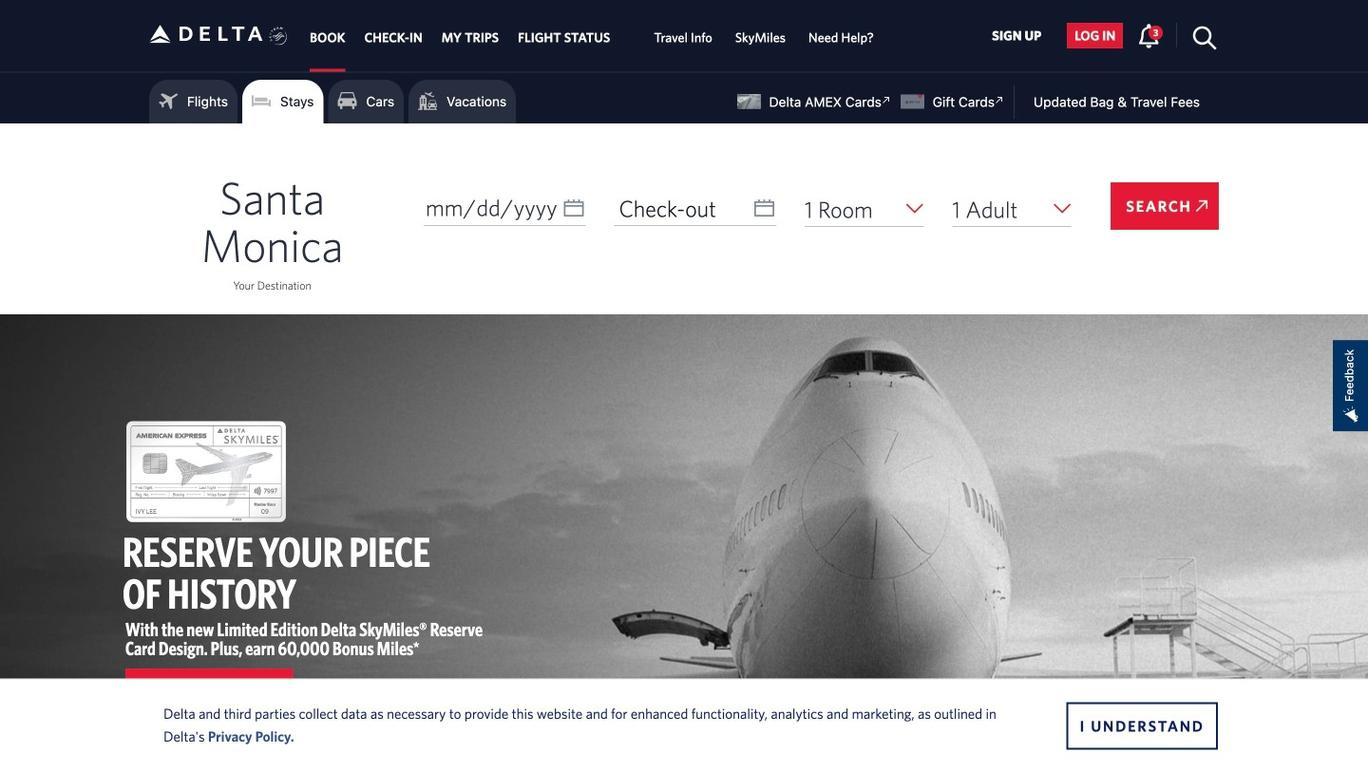 Task type: locate. For each thing, give the bounding box(es) containing it.
1 this link opens another site in a new window that may not follow the same accessibility policies as delta air lines. image from the left
[[878, 91, 896, 109]]

skyteam image
[[269, 6, 288, 66]]

tab list
[[300, 0, 886, 72]]

None date field
[[424, 190, 586, 226], [615, 190, 777, 226], [424, 190, 586, 226], [615, 190, 777, 226]]

delta air lines image
[[149, 4, 263, 64]]

1 horizontal spatial this link opens another site in a new window that may not follow the same accessibility policies as delta air lines. image
[[991, 91, 1009, 109]]

2 this link opens another site in a new window that may not follow the same accessibility policies as delta air lines. image from the left
[[991, 91, 1009, 109]]

0 horizontal spatial this link opens another site in a new window that may not follow the same accessibility policies as delta air lines. image
[[878, 91, 896, 109]]

this link opens another site in a new window that may not follow the same accessibility policies as delta air lines. image
[[878, 91, 896, 109], [991, 91, 1009, 109]]



Task type: vqa. For each thing, say whether or not it's contained in the screenshot.
TRAVEL TO MORE THAN 1000 DESTINATIONS image
no



Task type: describe. For each thing, give the bounding box(es) containing it.
the new limited edition delta skymiles® reserve card image
[[126, 422, 286, 523]]



